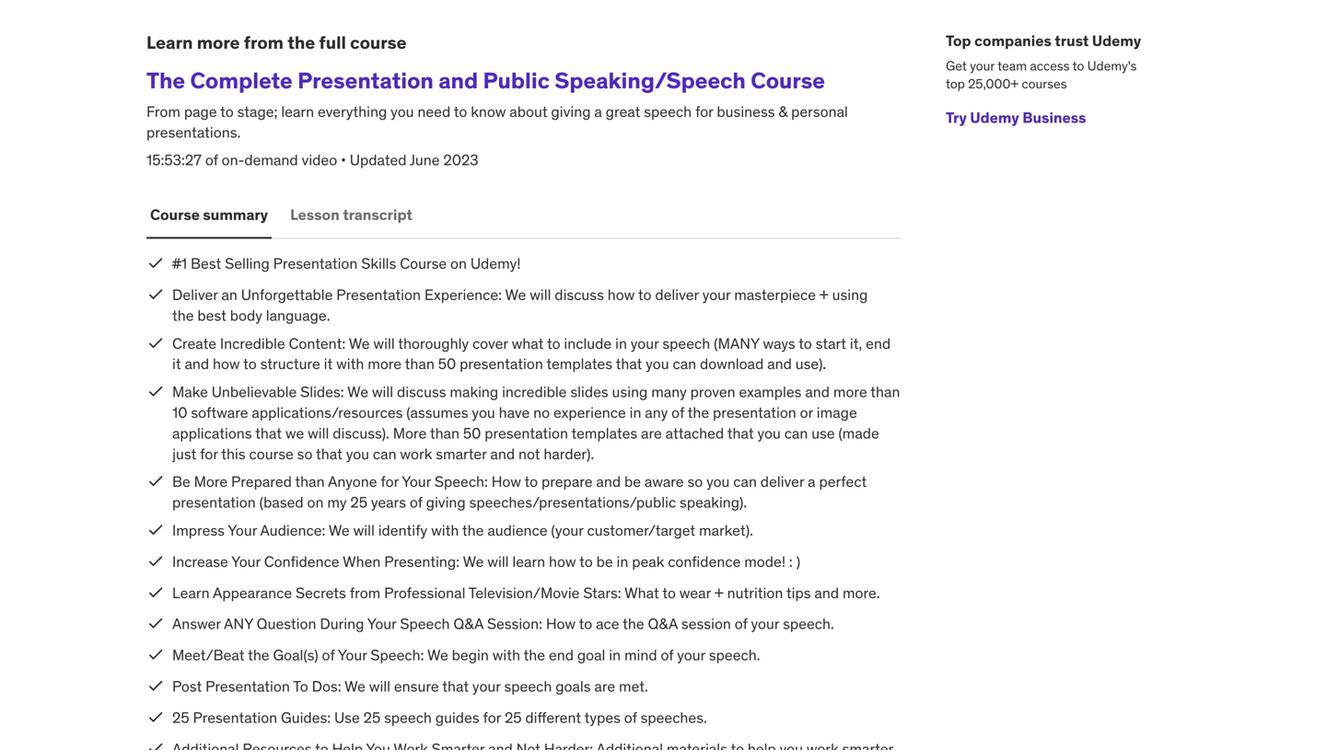 Task type: locate. For each thing, give the bounding box(es) containing it.
personal
[[792, 102, 848, 121]]

we inside make unbelievable slides:   we will discuss making incredible slides using many proven examples and more than 10 software applications/resources (assumes you have no experience in any of the presentation or image applications that we will discuss). more than 50 presentation templates are attached that you can use (made just for this course so that you can work smarter and not harder).
[[347, 383, 369, 402]]

1 horizontal spatial are
[[641, 424, 662, 443]]

we left begin
[[427, 646, 448, 665]]

small image for post presentation to dos:   we will ensure that your speech goals are met.
[[146, 677, 165, 696]]

presentation inside deliver an unforgettable presentation experience:   we will discuss how to deliver your masterpiece + using the best body language.
[[337, 286, 421, 305]]

1 vertical spatial 50
[[463, 424, 481, 443]]

1 horizontal spatial how
[[549, 553, 576, 572]]

begin
[[452, 646, 489, 665]]

great
[[606, 102, 641, 121]]

presentation guides:
[[193, 709, 331, 728]]

presentation
[[298, 67, 434, 95], [273, 254, 358, 273], [337, 286, 421, 305], [206, 678, 290, 696]]

1 vertical spatial giving
[[426, 493, 466, 512]]

0 vertical spatial udemy
[[1093, 31, 1142, 50]]

more right be
[[194, 473, 228, 492]]

more inside make unbelievable slides:   we will discuss making incredible slides using many proven examples and more than 10 software applications/resources (assumes you have no experience in any of the presentation or image applications that we will discuss). more than 50 presentation templates are attached that you can use (made just for this course so that you can work smarter and not harder).
[[393, 424, 427, 443]]

for down applications
[[200, 445, 218, 464]]

dos:
[[312, 678, 341, 696]]

of inside be more prepared than anyone for your speech:   how to prepare and be aware so you can deliver a perfect presentation (based on my 25 years of giving speeches/presentations/public speaking).
[[410, 493, 423, 512]]

udemy up udemy's on the top of the page
[[1093, 31, 1142, 50]]

presentation down skills
[[337, 286, 421, 305]]

0 vertical spatial learn
[[281, 102, 314, 121]]

speaking/speech
[[555, 67, 746, 95]]

0 horizontal spatial how
[[213, 355, 240, 374]]

0 horizontal spatial it
[[172, 355, 181, 374]]

more inside create incredible content:   we will thoroughly cover what to include in your speech (many ways to start it, end it and how to structure it with more than 50 presentation templates that you can download and use).
[[368, 355, 402, 374]]

discuss inside make unbelievable slides:   we will discuss making incredible slides using many proven examples and more than 10 software applications/resources (assumes you have no experience in any of the presentation or image applications that we will discuss). more than 50 presentation templates are attached that you can use (made just for this course so that you can work smarter and not harder).
[[397, 383, 446, 402]]

small image
[[146, 254, 165, 272], [146, 285, 165, 304], [146, 382, 165, 401], [146, 521, 165, 539], [146, 552, 165, 571], [146, 583, 165, 602], [146, 646, 165, 664], [146, 677, 165, 696], [146, 708, 165, 727]]

1 vertical spatial course
[[150, 205, 200, 224]]

1 vertical spatial be
[[597, 553, 613, 572]]

you left need
[[391, 102, 414, 121]]

so up speaking).
[[688, 473, 703, 492]]

1 horizontal spatial more
[[368, 355, 402, 374]]

1 horizontal spatial udemy
[[1093, 31, 1142, 50]]

slides
[[571, 383, 609, 402]]

2 horizontal spatial how
[[608, 286, 635, 305]]

stage;
[[237, 102, 278, 121]]

small image for make unbelievable slides:   we will discuss making incredible slides using many proven examples and more than 10 software applications/resources (assumes you have no experience in any of the presentation or image applications that we will discuss). more than 50 presentation templates are attached that you can use (made just for this course so that you can work smarter and not harder).
[[146, 382, 165, 401]]

the down "session:"
[[524, 646, 545, 665]]

25 down post
[[172, 709, 189, 728]]

in inside make unbelievable slides:   we will discuss making incredible slides using many proven examples and more than 10 software applications/resources (assumes you have no experience in any of the presentation or image applications that we will discuss). more than 50 presentation templates are attached that you can use (made just for this course so that you can work smarter and not harder).
[[630, 404, 642, 422]]

learn inside course summary tab panel
[[172, 584, 210, 603]]

0 horizontal spatial be
[[597, 553, 613, 572]]

appearance
[[213, 584, 292, 603]]

0 vertical spatial end
[[866, 334, 891, 353]]

it
[[172, 355, 181, 374], [324, 355, 333, 374]]

2 horizontal spatial more
[[834, 383, 868, 402]]

small image for impress your audience:   we will identify with the audience (your customer/target market).
[[146, 521, 165, 539]]

on left my
[[307, 493, 324, 512]]

0 vertical spatial course
[[350, 31, 407, 53]]

1 vertical spatial how
[[213, 355, 240, 374]]

can up many
[[673, 355, 697, 374]]

the up increase your confidence when presenting:   we will learn how to be in peak confidence mode! : )
[[462, 521, 484, 540]]

that
[[616, 355, 643, 374], [255, 424, 282, 443], [728, 424, 754, 443], [316, 445, 343, 464], [442, 678, 469, 696]]

1 horizontal spatial speech.
[[783, 615, 834, 634]]

0 vertical spatial 50
[[438, 355, 456, 374]]

1 vertical spatial speech.
[[709, 646, 761, 665]]

presentation up impress
[[172, 493, 256, 512]]

0 vertical spatial how
[[608, 286, 635, 305]]

0 horizontal spatial more
[[194, 473, 228, 492]]

0 horizontal spatial end
[[549, 646, 574, 665]]

to inside top companies trust udemy get your team access to udemy's top 25,000+ courses
[[1073, 58, 1085, 74]]

speech. down tips
[[783, 615, 834, 634]]

your inside top companies trust udemy get your team access to udemy's top 25,000+ courses
[[970, 58, 995, 74]]

discuss up include
[[555, 286, 604, 305]]

1 vertical spatial deliver
[[761, 473, 805, 492]]

0 vertical spatial giving
[[551, 102, 591, 121]]

it down create
[[172, 355, 181, 374]]

1 horizontal spatial so
[[688, 473, 703, 492]]

1 vertical spatial with
[[493, 646, 521, 665]]

1 small image from the top
[[146, 254, 165, 272]]

your
[[402, 473, 431, 492], [228, 521, 257, 540], [231, 553, 261, 572], [367, 615, 397, 634], [338, 646, 367, 665]]

speech.
[[783, 615, 834, 634], [709, 646, 761, 665]]

secrets
[[296, 584, 346, 603]]

post presentation to dos:   we will ensure that your speech goals are met.
[[172, 678, 648, 696]]

applications
[[172, 424, 252, 443]]

giving inside be more prepared than anyone for your speech:   how to prepare and be aware so you can deliver a perfect presentation (based on my 25 years of giving speeches/presentations/public speaking).
[[426, 493, 466, 512]]

more inside make unbelievable slides:   we will discuss making incredible slides using many proven examples and more than 10 software applications/resources (assumes you have no experience in any of the presentation or image applications that we will discuss). more than 50 presentation templates are attached that you can use (made just for this course so that you can work smarter and not harder).
[[834, 383, 868, 402]]

1 horizontal spatial course
[[400, 254, 447, 273]]

1 vertical spatial a
[[808, 473, 816, 492]]

meet/beat the goal(s) of your speech:   we begin with the end goal in mind of your speech.
[[172, 646, 761, 665]]

0 vertical spatial using
[[832, 286, 868, 305]]

to inside deliver an unforgettable presentation experience:   we will discuss how to deliver your masterpiece + using the best body language.
[[638, 286, 652, 305]]

50
[[438, 355, 456, 374], [463, 424, 481, 443]]

demand
[[244, 151, 298, 170]]

1 vertical spatial how
[[546, 615, 576, 634]]

1 horizontal spatial course
[[350, 31, 407, 53]]

learn right "stage;"
[[281, 102, 314, 121]]

software
[[191, 404, 248, 422]]

1 vertical spatial using
[[612, 383, 648, 402]]

15:53:27
[[146, 151, 202, 170]]

course inside make unbelievable slides:   we will discuss making incredible slides using many proven examples and more than 10 software applications/resources (assumes you have no experience in any of the presentation or image applications that we will discuss). more than 50 presentation templates are attached that you can use (made just for this course so that you can work smarter and not harder).
[[249, 445, 294, 464]]

presentation
[[460, 355, 543, 374], [713, 404, 797, 422], [485, 424, 568, 443], [172, 493, 256, 512]]

more inside be more prepared than anyone for your speech:   how to prepare and be aware so you can deliver a perfect presentation (based on my 25 years of giving speeches/presentations/public speaking).
[[194, 473, 228, 492]]

in right include
[[615, 334, 627, 353]]

more down "thoroughly"
[[368, 355, 402, 374]]

will inside deliver an unforgettable presentation experience:   we will discuss how to deliver your masterpiece + using the best body language.
[[530, 286, 551, 305]]

7 small image from the top
[[146, 646, 165, 664]]

&
[[779, 102, 788, 121]]

learn up answer
[[172, 584, 210, 603]]

1 small image from the top
[[146, 334, 165, 352]]

0 vertical spatial speech:
[[435, 473, 488, 492]]

a
[[595, 102, 602, 121], [808, 473, 816, 492]]

1 vertical spatial discuss
[[397, 383, 446, 402]]

make
[[172, 383, 208, 402]]

on
[[451, 254, 467, 273], [307, 493, 324, 512]]

0 vertical spatial speech
[[644, 102, 692, 121]]

0 horizontal spatial how
[[492, 473, 521, 492]]

templates
[[547, 355, 613, 374], [572, 424, 638, 443]]

will up what
[[530, 286, 551, 305]]

q&a session
[[648, 615, 731, 634]]

speech up download
[[663, 334, 710, 353]]

0 horizontal spatial discuss
[[397, 383, 446, 402]]

deliver inside be more prepared than anyone for your speech:   how to prepare and be aware so you can deliver a perfect presentation (based on my 25 years of giving speeches/presentations/public speaking).
[[761, 473, 805, 492]]

the inside make unbelievable slides:   we will discuss making incredible slides using many proven examples and more than 10 software applications/resources (assumes you have no experience in any of the presentation or image applications that we will discuss). more than 50 presentation templates are attached that you can use (made just for this course so that you can work smarter and not harder).
[[688, 404, 710, 422]]

udemy down 25,000+
[[971, 108, 1020, 127]]

2 small image from the top
[[146, 472, 165, 491]]

more.
[[843, 584, 880, 603]]

can inside create incredible content:   we will thoroughly cover what to include in your speech (many ways to start it, end it and how to structure it with more than 50 presentation templates that you can download and use).
[[673, 355, 697, 374]]

0 horizontal spatial course
[[150, 205, 200, 224]]

0 horizontal spatial course
[[249, 445, 294, 464]]

so down we
[[297, 445, 313, 464]]

than up the (based
[[295, 473, 325, 492]]

1 vertical spatial templates
[[572, 424, 638, 443]]

9 small image from the top
[[146, 708, 165, 727]]

lesson transcript button
[[287, 193, 416, 237]]

be inside be more prepared than anyone for your speech:   how to prepare and be aware so you can deliver a perfect presentation (based on my 25 years of giving speeches/presentations/public speaking).
[[625, 473, 641, 492]]

giving right about
[[551, 102, 591, 121]]

will left "thoroughly"
[[373, 334, 395, 353]]

of right years
[[410, 493, 423, 512]]

2 vertical spatial course
[[400, 254, 447, 273]]

how for session:
[[546, 615, 576, 634]]

templates inside make unbelievable slides:   we will discuss making incredible slides using many proven examples and more than 10 software applications/resources (assumes you have no experience in any of the presentation or image applications that we will discuss). more than 50 presentation templates are attached that you can use (made just for this course so that you can work smarter and not harder).
[[572, 424, 638, 443]]

1 vertical spatial so
[[688, 473, 703, 492]]

small image for be more prepared than anyone for your speech:   how to prepare and be aware so you can deliver a perfect presentation (based on my 25 years of giving speeches/presentations/public speaking).
[[146, 472, 165, 491]]

a left the great
[[595, 102, 602, 121]]

0 vertical spatial more
[[393, 424, 427, 443]]

learn up the
[[146, 31, 193, 53]]

0 vertical spatial how
[[492, 473, 521, 492]]

1 horizontal spatial giving
[[551, 102, 591, 121]]

0 horizontal spatial deliver
[[655, 286, 699, 305]]

1 horizontal spatial end
[[866, 334, 891, 353]]

with inside create incredible content:   we will thoroughly cover what to include in your speech (many ways to start it, end it and how to structure it with more than 50 presentation templates that you can download and use).
[[336, 355, 364, 374]]

speech inside the complete presentation and public speaking/speech course from page to stage; learn everything you need to know about giving a great speech for business & personal presentations. 15:53:27 of on-demand video • updated june 2023
[[644, 102, 692, 121]]

that left we
[[255, 424, 282, 443]]

for left the business
[[696, 102, 714, 121]]

1 vertical spatial are
[[595, 678, 616, 696]]

your down during
[[338, 646, 367, 665]]

0 vertical spatial with
[[336, 355, 364, 374]]

and
[[439, 67, 478, 95], [185, 355, 209, 374], [768, 355, 792, 374], [805, 383, 830, 402], [490, 445, 515, 464], [596, 473, 621, 492], [815, 584, 839, 603]]

#1 best selling presentation skills course on udemy!
[[172, 254, 521, 273]]

0 horizontal spatial using
[[612, 383, 648, 402]]

of up dos:
[[322, 646, 335, 665]]

for right speech guides
[[483, 709, 501, 728]]

0 vertical spatial are
[[641, 424, 662, 443]]

course up &
[[751, 67, 825, 95]]

end right it,
[[866, 334, 891, 353]]

so
[[297, 445, 313, 464], [688, 473, 703, 492]]

on inside be more prepared than anyone for your speech:   how to prepare and be aware so you can deliver a perfect presentation (based on my 25 years of giving speeches/presentations/public speaking).
[[307, 493, 324, 512]]

incredible
[[502, 383, 567, 402]]

small image for #1 best selling presentation skills course on udemy!
[[146, 254, 165, 272]]

learn up learn appearance secrets from professional television/movie stars:   what to wear + nutrition tips and more. at the bottom of the page
[[513, 553, 546, 572]]

are down any at the bottom of page
[[641, 424, 662, 443]]

udemy inside top companies trust udemy get your team access to udemy's top 25,000+ courses
[[1093, 31, 1142, 50]]

can down discuss).
[[373, 445, 397, 464]]

we down udemy!
[[505, 286, 526, 305]]

language.
[[266, 306, 330, 325]]

templates down experience
[[572, 424, 638, 443]]

using inside deliver an unforgettable presentation experience:   we will discuss how to deliver your masterpiece + using the best body language.
[[832, 286, 868, 305]]

anyone
[[328, 473, 377, 492]]

of inside make unbelievable slides:   we will discuss making incredible slides using many proven examples and more than 10 software applications/resources (assumes you have no experience in any of the presentation or image applications that we will discuss). more than 50 presentation templates are attached that you can use (made just for this course so that you can work smarter and not harder).
[[672, 404, 685, 422]]

how for experience:
[[608, 286, 635, 305]]

your up 25,000+
[[970, 58, 995, 74]]

0 vertical spatial deliver
[[655, 286, 699, 305]]

for inside be more prepared than anyone for your speech:   how to prepare and be aware so you can deliver a perfect presentation (based on my 25 years of giving speeches/presentations/public speaking).
[[381, 473, 399, 492]]

1 it from the left
[[172, 355, 181, 374]]

learn
[[281, 102, 314, 121], [513, 553, 546, 572]]

1 horizontal spatial it
[[324, 355, 333, 374]]

confidence
[[264, 553, 340, 572]]

end left goal
[[549, 646, 574, 665]]

small image for deliver an unforgettable presentation experience:   we will discuss how to deliver your masterpiece + using the best body language.
[[146, 285, 165, 304]]

1 vertical spatial udemy
[[971, 108, 1020, 127]]

we right content:
[[349, 334, 370, 353]]

you inside the complete presentation and public speaking/speech course from page to stage; learn everything you need to know about giving a great speech for business & personal presentations. 15:53:27 of on-demand video • updated june 2023
[[391, 102, 414, 121]]

how up include
[[608, 286, 635, 305]]

1 vertical spatial learn
[[513, 553, 546, 572]]

for up years
[[381, 473, 399, 492]]

0 vertical spatial more
[[197, 31, 240, 53]]

5 small image from the top
[[146, 552, 165, 571]]

1 horizontal spatial learn
[[513, 553, 546, 572]]

deliver an unforgettable presentation experience:   we will discuss how to deliver your masterpiece + using the best body language.
[[172, 286, 868, 325]]

that up anyone
[[316, 445, 343, 464]]

and inside the complete presentation and public speaking/speech course from page to stage; learn everything you need to know about giving a great speech for business & personal presentations. 15:53:27 of on-demand video • updated june 2023
[[439, 67, 478, 95]]

course inside the complete presentation and public speaking/speech course from page to stage; learn everything you need to know about giving a great speech for business & personal presentations. 15:53:27 of on-demand video • updated june 2023
[[751, 67, 825, 95]]

0 horizontal spatial learn
[[281, 102, 314, 121]]

presentation down examples
[[713, 404, 797, 422]]

from up complete
[[244, 31, 284, 53]]

video
[[302, 151, 337, 170]]

0 horizontal spatial on
[[307, 493, 324, 512]]

presentation down 'cover'
[[460, 355, 543, 374]]

use
[[334, 709, 360, 728]]

how inside deliver an unforgettable presentation experience:   we will discuss how to deliver your masterpiece + using the best body language.
[[608, 286, 635, 305]]

1 vertical spatial more
[[368, 355, 402, 374]]

discuss
[[555, 286, 604, 305], [397, 383, 446, 402]]

from down when
[[350, 584, 381, 603]]

0 horizontal spatial a
[[595, 102, 602, 121]]

in right goal
[[609, 646, 621, 665]]

0 horizontal spatial so
[[297, 445, 313, 464]]

50 down "thoroughly"
[[438, 355, 456, 374]]

3 small image from the top
[[146, 382, 165, 401]]

8 small image from the top
[[146, 677, 165, 696]]

discuss inside deliver an unforgettable presentation experience:   we will discuss how to deliver your masterpiece + using the best body language.
[[555, 286, 604, 305]]

how right "session:"
[[546, 615, 576, 634]]

1 horizontal spatial using
[[832, 286, 868, 305]]

learn inside the complete presentation and public speaking/speech course from page to stage; learn everything you need to know about giving a great speech for business & personal presentations. 15:53:27 of on-demand video • updated june 2023
[[281, 102, 314, 121]]

than
[[405, 355, 435, 374], [871, 383, 901, 402], [430, 424, 460, 443], [295, 473, 325, 492]]

presentation up the everything
[[298, 67, 434, 95]]

for inside the complete presentation and public speaking/speech course from page to stage; learn everything you need to know about giving a great speech for business & personal presentations. 15:53:27 of on-demand video • updated june 2023
[[696, 102, 714, 121]]

small image for learn appearance secrets from professional television/movie stars:   what to wear + nutrition tips and more.
[[146, 583, 165, 602]]

6 small image from the top
[[146, 583, 165, 602]]

4 small image from the top
[[146, 521, 165, 539]]

and up speeches/presentations/public
[[596, 473, 621, 492]]

0 horizontal spatial giving
[[426, 493, 466, 512]]

1 horizontal spatial speech:
[[435, 473, 488, 492]]

0 horizontal spatial are
[[595, 678, 616, 696]]

0 vertical spatial discuss
[[555, 286, 604, 305]]

so inside make unbelievable slides:   we will discuss making incredible slides using many proven examples and more than 10 software applications/resources (assumes you have no experience in any of the presentation or image applications that we will discuss). more than 50 presentation templates are attached that you can use (made just for this course so that you can work smarter and not harder).
[[297, 445, 313, 464]]

we inside deliver an unforgettable presentation experience:   we will discuss how to deliver your masterpiece + using the best body language.
[[505, 286, 526, 305]]

course up prepared
[[249, 445, 294, 464]]

than down "thoroughly"
[[405, 355, 435, 374]]

can up speaking).
[[734, 473, 757, 492]]

work
[[400, 445, 432, 464]]

be up "stars:"
[[597, 553, 613, 572]]

incredible
[[220, 334, 285, 353]]

0 vertical spatial so
[[297, 445, 313, 464]]

giving
[[551, 102, 591, 121], [426, 493, 466, 512]]

applications/resources
[[252, 404, 403, 422]]

how for speech:
[[492, 473, 521, 492]]

than inside be more prepared than anyone for your speech:   how to prepare and be aware so you can deliver a perfect presentation (based on my 25 years of giving speeches/presentations/public speaking).
[[295, 473, 325, 492]]

1 horizontal spatial a
[[808, 473, 816, 492]]

1 vertical spatial speech:
[[371, 646, 424, 665]]

in left any at the bottom of page
[[630, 404, 642, 422]]

0 vertical spatial speech.
[[783, 615, 834, 634]]

giving up impress your audience:   we will identify with the audience (your customer/target market).
[[426, 493, 466, 512]]

0 horizontal spatial from
[[244, 31, 284, 53]]

0 vertical spatial templates
[[547, 355, 613, 374]]

lesson
[[290, 205, 340, 224]]

harder).
[[544, 445, 594, 464]]

with down content:
[[336, 355, 364, 374]]

1 horizontal spatial deliver
[[761, 473, 805, 492]]

2 vertical spatial more
[[834, 383, 868, 402]]

or
[[800, 404, 813, 422]]

more up complete
[[197, 31, 240, 53]]

end inside create incredible content:   we will thoroughly cover what to include in your speech (many ways to start it, end it and how to structure it with more than 50 presentation templates that you can download and use).
[[866, 334, 891, 353]]

access
[[1030, 58, 1070, 74]]

will down audience
[[488, 553, 509, 572]]

2 vertical spatial how
[[549, 553, 576, 572]]

experience
[[554, 404, 626, 422]]

speech
[[644, 102, 692, 121], [663, 334, 710, 353], [504, 678, 552, 696]]

on up the experience:
[[451, 254, 467, 273]]

your down work
[[402, 473, 431, 492]]

how for presenting:
[[549, 553, 576, 572]]

speech: down smarter on the bottom
[[435, 473, 488, 492]]

how inside be more prepared than anyone for your speech:   how to prepare and be aware so you can deliver a perfect presentation (based on my 25 years of giving speeches/presentations/public speaking).
[[492, 473, 521, 492]]

#1
[[172, 254, 187, 273]]

to
[[293, 678, 308, 696]]

be left aware
[[625, 473, 641, 492]]

are inside make unbelievable slides:   we will discuss making incredible slides using many proven examples and more than 10 software applications/resources (assumes you have no experience in any of the presentation or image applications that we will discuss). more than 50 presentation templates are attached that you can use (made just for this course so that you can work smarter and not harder).
[[641, 424, 662, 443]]

course up the #1
[[150, 205, 200, 224]]

know
[[471, 102, 506, 121]]

0 vertical spatial on
[[451, 254, 467, 273]]

and right tips
[[815, 584, 839, 603]]

how inside create incredible content:   we will thoroughly cover what to include in your speech (many ways to start it, end it and how to structure it with more than 50 presentation templates that you can download and use).
[[213, 355, 240, 374]]

so inside be more prepared than anyone for your speech:   how to prepare and be aware so you can deliver a perfect presentation (based on my 25 years of giving speeches/presentations/public speaking).
[[688, 473, 703, 492]]

and down create
[[185, 355, 209, 374]]

you down discuss).
[[346, 445, 369, 464]]

using inside make unbelievable slides:   we will discuss making incredible slides using many proven examples and more than 10 software applications/resources (assumes you have no experience in any of the presentation or image applications that we will discuss). more than 50 presentation templates are attached that you can use (made just for this course so that you can work smarter and not harder).
[[612, 383, 648, 402]]

with down answer any question during your speech q&a session:   how to ace the q&a session of your speech.
[[493, 646, 521, 665]]

2 small image from the top
[[146, 285, 165, 304]]

templates down include
[[547, 355, 613, 374]]

will left ensure
[[369, 678, 391, 696]]

1 vertical spatial from
[[350, 584, 381, 603]]

1 horizontal spatial 50
[[463, 424, 481, 443]]

a inside the complete presentation and public speaking/speech course from page to stage; learn everything you need to know about giving a great speech for business & personal presentations. 15:53:27 of on-demand video • updated june 2023
[[595, 102, 602, 121]]

how
[[492, 473, 521, 492], [546, 615, 576, 634]]

download
[[700, 355, 764, 374]]

0 vertical spatial course
[[751, 67, 825, 95]]

(your
[[551, 521, 584, 540]]

small image for increase your confidence when presenting:   we will learn how to be in peak confidence mode! : )
[[146, 552, 165, 571]]

your down q&a session
[[677, 646, 706, 665]]

wear
[[680, 584, 711, 603]]

(made
[[839, 424, 880, 443]]

nutrition
[[727, 584, 783, 603]]

your up many
[[631, 334, 659, 353]]

how down (your
[[549, 553, 576, 572]]

are
[[641, 424, 662, 443], [595, 678, 616, 696]]

how down not
[[492, 473, 521, 492]]

learn
[[146, 31, 193, 53], [172, 584, 210, 603]]

0 vertical spatial learn
[[146, 31, 193, 53]]

your right impress
[[228, 521, 257, 540]]

1 horizontal spatial be
[[625, 473, 641, 492]]

1 vertical spatial course
[[249, 445, 294, 464]]

1 horizontal spatial from
[[350, 584, 381, 603]]

more up work
[[393, 424, 427, 443]]

it,
[[850, 334, 863, 353]]

you
[[391, 102, 414, 121], [646, 355, 669, 374], [472, 404, 495, 422], [758, 424, 781, 443], [346, 445, 369, 464], [707, 473, 730, 492]]

2 horizontal spatial course
[[751, 67, 825, 95]]

1 vertical spatial learn
[[172, 584, 210, 603]]

learn inside course summary tab panel
[[513, 553, 546, 572]]

discuss up (assumes
[[397, 383, 446, 402]]

speech. down q&a session
[[709, 646, 761, 665]]

1 horizontal spatial more
[[393, 424, 427, 443]]

0 horizontal spatial speech:
[[371, 646, 424, 665]]

3 small image from the top
[[146, 615, 165, 633]]

1 vertical spatial more
[[194, 473, 228, 492]]

that right attached
[[728, 424, 754, 443]]

small image for meet/beat the goal(s) of your speech:   we begin with the end goal in mind of your speech.
[[146, 646, 165, 664]]

trust
[[1055, 31, 1089, 50]]

small image
[[146, 334, 165, 352], [146, 472, 165, 491], [146, 615, 165, 633], [146, 740, 165, 751]]

the up attached
[[688, 404, 710, 422]]

1 vertical spatial speech
[[663, 334, 710, 353]]

using up any at the bottom of page
[[612, 383, 648, 402]]

for
[[696, 102, 714, 121], [200, 445, 218, 464], [381, 473, 399, 492], [483, 709, 501, 728]]

1 vertical spatial on
[[307, 493, 324, 512]]

this
[[221, 445, 246, 464]]

0 horizontal spatial with
[[336, 355, 364, 374]]



Task type: describe. For each thing, give the bounding box(es) containing it.
speech: inside be more prepared than anyone for your speech:   how to prepare and be aware so you can deliver a perfect presentation (based on my 25 years of giving speeches/presentations/public speaking).
[[435, 473, 488, 492]]

we down my
[[329, 521, 350, 540]]

prepare
[[542, 473, 593, 492]]

use).
[[796, 355, 827, 374]]

deliver
[[172, 286, 218, 305]]

for inside make unbelievable slides:   we will discuss making incredible slides using many proven examples and more than 10 software applications/resources (assumes you have no experience in any of the presentation or image applications that we will discuss). more than 50 presentation templates are attached that you can use (made just for this course so that you can work smarter and not harder).
[[200, 445, 218, 464]]

learn for learn more from the full course
[[146, 31, 193, 53]]

of down nutrition
[[735, 615, 748, 634]]

deliver inside deliver an unforgettable presentation experience:   we will discuss how to deliver your masterpiece + using the best body language.
[[655, 286, 699, 305]]

speeches/presentations/public
[[469, 493, 676, 512]]

your right during
[[367, 615, 397, 634]]

proven
[[691, 383, 736, 402]]

goal
[[577, 646, 606, 665]]

question
[[257, 615, 316, 634]]

than down (assumes
[[430, 424, 460, 443]]

udemy!
[[471, 254, 521, 273]]

presenting:
[[384, 553, 460, 572]]

attached
[[666, 424, 724, 443]]

course summary button
[[146, 193, 272, 237]]

skills
[[361, 254, 396, 273]]

met.
[[619, 678, 648, 696]]

your down nutrition
[[751, 615, 780, 634]]

in inside create incredible content:   we will thoroughly cover what to include in your speech (many ways to start it, end it and how to structure it with more than 50 presentation templates that you can download and use).
[[615, 334, 627, 353]]

than inside create incredible content:   we will thoroughly cover what to include in your speech (many ways to start it, end it and how to structure it with more than 50 presentation templates that you can download and use).
[[405, 355, 435, 374]]

50 inside create incredible content:   we will thoroughly cover what to include in your speech (many ways to start it, end it and how to structure it with more than 50 presentation templates that you can download and use).
[[438, 355, 456, 374]]

best
[[191, 254, 221, 273]]

your inside deliver an unforgettable presentation experience:   we will discuss how to deliver your masterpiece + using the best body language.
[[703, 286, 731, 305]]

your up appearance
[[231, 553, 261, 572]]

course inside tab panel
[[400, 254, 447, 273]]

in left peak on the bottom of the page
[[617, 553, 629, 572]]

1 horizontal spatial with
[[493, 646, 521, 665]]

selling
[[225, 254, 270, 273]]

1 vertical spatial end
[[549, 646, 574, 665]]

slides:
[[300, 383, 344, 402]]

speeches.
[[641, 709, 707, 728]]

will down applications/resources
[[308, 424, 329, 443]]

any
[[224, 615, 253, 634]]

and up "or"
[[805, 383, 830, 402]]

about
[[510, 102, 548, 121]]

course inside button
[[150, 205, 200, 224]]

will up when
[[353, 521, 375, 540]]

page
[[184, 102, 217, 121]]

presentation up presentation guides:
[[206, 678, 290, 696]]

top companies trust udemy get your team access to udemy's top 25,000+ courses
[[946, 31, 1142, 92]]

of right types
[[624, 709, 637, 728]]

an
[[222, 286, 238, 305]]

be
[[172, 473, 191, 492]]

many
[[652, 383, 687, 402]]

you down examples
[[758, 424, 781, 443]]

you inside create incredible content:   we will thoroughly cover what to include in your speech (many ways to start it, end it and how to structure it with more than 50 presentation templates that you can download and use).
[[646, 355, 669, 374]]

the best
[[172, 306, 227, 325]]

your inside be more prepared than anyone for your speech:   how to prepare and be aware so you can deliver a perfect presentation (based on my 25 years of giving speeches/presentations/public speaking).
[[402, 473, 431, 492]]

ace
[[596, 615, 620, 634]]

0 horizontal spatial udemy
[[971, 108, 1020, 127]]

answer
[[172, 615, 221, 634]]

business
[[717, 102, 775, 121]]

will up discuss).
[[372, 383, 393, 402]]

small image for answer any question during your speech q&a session:   how to ace the q&a session of your speech.
[[146, 615, 165, 633]]

from inside course summary tab panel
[[350, 584, 381, 603]]

of right mind
[[661, 646, 674, 665]]

the left full
[[288, 31, 315, 53]]

mode! :
[[745, 553, 793, 572]]

perfect
[[819, 473, 867, 492]]

0 vertical spatial from
[[244, 31, 284, 53]]

templates inside create incredible content:   we will thoroughly cover what to include in your speech (many ways to start it, end it and how to structure it with more than 50 presentation templates that you can download and use).
[[547, 355, 613, 374]]

professional
[[384, 584, 466, 603]]

the
[[146, 67, 185, 95]]

2 it from the left
[[324, 355, 333, 374]]

that down meet/beat the goal(s) of your speech:   we begin with the end goal in mind of your speech.
[[442, 678, 469, 696]]

market).
[[699, 521, 754, 540]]

lesson transcript
[[290, 205, 413, 224]]

a inside be more prepared than anyone for your speech:   how to prepare and be aware so you can deliver a perfect presentation (based on my 25 years of giving speeches/presentations/public speaking).
[[808, 473, 816, 492]]

on-
[[222, 151, 244, 170]]

be more prepared than anyone for your speech:   how to prepare and be aware so you can deliver a perfect presentation (based on my 25 years of giving speeches/presentations/public speaking).
[[172, 473, 867, 512]]

speech inside create incredible content:   we will thoroughly cover what to include in your speech (many ways to start it, end it and how to structure it with more than 50 presentation templates that you can download and use).
[[663, 334, 710, 353]]

unbelievable
[[212, 383, 297, 402]]

audience
[[488, 521, 548, 540]]

and inside be more prepared than anyone for your speech:   how to prepare and be aware so you can deliver a perfect presentation (based on my 25 years of giving speeches/presentations/public speaking).
[[596, 473, 621, 492]]

(many
[[714, 334, 760, 353]]

we down impress your audience:   we will identify with the audience (your customer/target market).
[[463, 553, 484, 572]]

and down ways
[[768, 355, 792, 374]]

my
[[327, 493, 347, 512]]

cover
[[473, 334, 508, 353]]

2023
[[443, 151, 479, 170]]

your inside create incredible content:   we will thoroughly cover what to include in your speech (many ways to start it, end it and how to structure it with more than 50 presentation templates that you can download and use).
[[631, 334, 659, 353]]

0 horizontal spatial more
[[197, 31, 240, 53]]

the right ace
[[623, 615, 645, 634]]

can down "or"
[[785, 424, 808, 443]]

june
[[410, 151, 440, 170]]

aware
[[645, 473, 684, 492]]

transcript
[[343, 205, 413, 224]]

10
[[172, 404, 188, 422]]

you inside be more prepared than anyone for your speech:   how to prepare and be aware so you can deliver a perfect presentation (based on my 25 years of giving speeches/presentations/public speaking).
[[707, 473, 730, 492]]

companies
[[975, 31, 1052, 50]]

to inside be more prepared than anyone for your speech:   how to prepare and be aware so you can deliver a perfect presentation (based on my 25 years of giving speeches/presentations/public speaking).
[[525, 473, 538, 492]]

of inside the complete presentation and public speaking/speech course from page to stage; learn everything you need to know about giving a great speech for business & personal presentations. 15:53:27 of on-demand video • updated june 2023
[[205, 151, 218, 170]]

try udemy business
[[946, 108, 1087, 127]]

identify with
[[378, 521, 459, 540]]

tips
[[787, 584, 811, 603]]

any
[[645, 404, 668, 422]]

speech guides
[[384, 709, 480, 728]]

discuss).
[[333, 424, 390, 443]]

impress
[[172, 521, 225, 540]]

giving inside the complete presentation and public speaking/speech course from page to stage; learn everything you need to know about giving a great speech for business & personal presentations. 15:53:27 of on-demand video • updated june 2023
[[551, 102, 591, 121]]

learn for learn appearance secrets from professional television/movie stars:   what to wear + nutrition tips and more.
[[172, 584, 210, 603]]

create
[[172, 334, 217, 353]]

we
[[285, 424, 304, 443]]

presentation inside the complete presentation and public speaking/speech course from page to stage; learn everything you need to know about giving a great speech for business & personal presentations. 15:53:27 of on-demand video • updated june 2023
[[298, 67, 434, 95]]

you down making
[[472, 404, 495, 422]]

everything
[[318, 102, 387, 121]]

experience:
[[425, 286, 502, 305]]

2 vertical spatial speech
[[504, 678, 552, 696]]

smarter
[[436, 445, 487, 464]]

that inside create incredible content:   we will thoroughly cover what to include in your speech (many ways to start it, end it and how to structure it with more than 50 presentation templates that you can download and use).
[[616, 355, 643, 374]]

business
[[1023, 108, 1087, 127]]

presentation inside be more prepared than anyone for your speech:   how to prepare and be aware so you can deliver a perfect presentation (based on my 25 years of giving speeches/presentations/public speaking).
[[172, 493, 256, 512]]

presentation up the 'unforgettable' at the left of page
[[273, 254, 358, 273]]

than up (made
[[871, 383, 901, 402]]

the left goal(s) on the left of page
[[248, 646, 270, 665]]

we inside create incredible content:   we will thoroughly cover what to include in your speech (many ways to start it, end it and how to structure it with more than 50 presentation templates that you can download and use).
[[349, 334, 370, 353]]

the complete presentation and public speaking/speech course link
[[146, 67, 825, 95]]

include
[[564, 334, 612, 353]]

no
[[534, 404, 550, 422]]

1 horizontal spatial on
[[451, 254, 467, 273]]

ways
[[763, 334, 796, 353]]

types
[[585, 709, 621, 728]]

content:
[[289, 334, 346, 353]]

public
[[483, 67, 550, 95]]

body
[[230, 306, 262, 325]]

presentation up not
[[485, 424, 568, 443]]

top
[[946, 76, 965, 92]]

course summary tab panel
[[146, 239, 902, 751]]

presentation inside create incredible content:   we will thoroughly cover what to include in your speech (many ways to start it, end it and how to structure it with more than 50 presentation templates that you can download and use).
[[460, 355, 543, 374]]

can inside be more prepared than anyone for your speech:   how to prepare and be aware so you can deliver a perfect presentation (based on my 25 years of giving speeches/presentations/public speaking).
[[734, 473, 757, 492]]

increase your confidence when presenting:   we will learn how to be in peak confidence mode! : )
[[172, 553, 801, 572]]

create incredible content:   we will thoroughly cover what to include in your speech (many ways to start it, end it and how to structure it with more than 50 presentation templates that you can download and use).
[[172, 334, 891, 374]]

(assumes
[[407, 404, 469, 422]]

unforgettable
[[241, 286, 333, 305]]

4 small image from the top
[[146, 740, 165, 751]]

ensure
[[394, 678, 439, 696]]

during
[[320, 615, 364, 634]]

learn more from the full course
[[146, 31, 407, 53]]

thoroughly
[[398, 334, 469, 353]]

25 right use
[[364, 709, 381, 728]]

try udemy business link
[[946, 108, 1087, 127]]

small image for 25 presentation guides:   use 25 speech guides for 25 different types of speeches.
[[146, 708, 165, 727]]

small image for create incredible content:   we will thoroughly cover what to include in your speech (many ways to start it, end it and how to structure it with more than 50 presentation templates that you can download and use).
[[146, 334, 165, 352]]

prepared
[[231, 473, 292, 492]]

session:
[[487, 615, 543, 634]]

25 left different
[[505, 709, 522, 728]]

make unbelievable slides:   we will discuss making incredible slides using many proven examples and more than 10 software applications/resources (assumes you have no experience in any of the presentation or image applications that we will discuss). more than 50 presentation templates are attached that you can use (made just for this course so that you can work smarter and not harder).
[[172, 383, 901, 464]]

answer any question during your speech q&a session:   how to ace the q&a session of your speech.
[[172, 615, 834, 634]]

25 inside be more prepared than anyone for your speech:   how to prepare and be aware so you can deliver a perfect presentation (based on my 25 years of giving speeches/presentations/public speaking).
[[350, 493, 368, 512]]

your down begin
[[473, 678, 501, 696]]

50 inside make unbelievable slides:   we will discuss making incredible slides using many proven examples and more than 10 software applications/resources (assumes you have no experience in any of the presentation or image applications that we will discuss). more than 50 presentation templates are attached that you can use (made just for this course so that you can work smarter and not harder).
[[463, 424, 481, 443]]

increase
[[172, 553, 228, 572]]

and left not
[[490, 445, 515, 464]]

we right dos:
[[345, 678, 366, 696]]

0 horizontal spatial speech.
[[709, 646, 761, 665]]

+
[[715, 584, 724, 603]]

will inside create incredible content:   we will thoroughly cover what to include in your speech (many ways to start it, end it and how to structure it with more than 50 presentation templates that you can download and use).
[[373, 334, 395, 353]]

updated
[[350, 151, 407, 170]]

summary
[[203, 205, 268, 224]]



Task type: vqa. For each thing, say whether or not it's contained in the screenshot.
'catalog'
no



